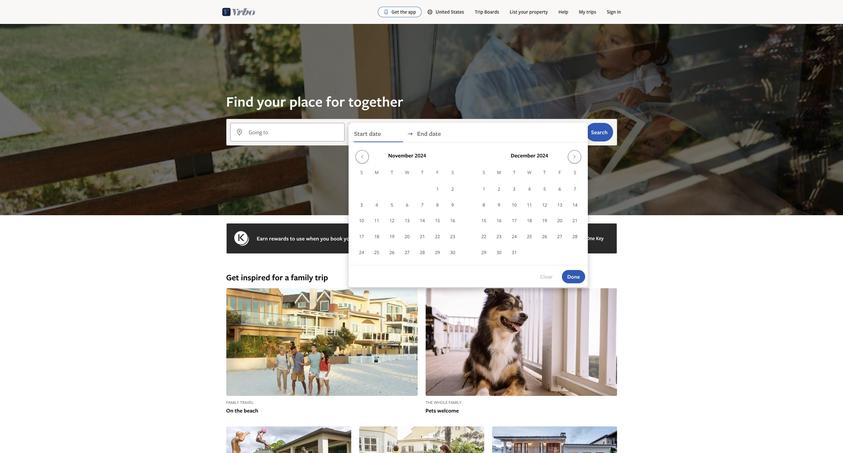 Task type: vqa. For each thing, say whether or not it's contained in the screenshot.


Task type: describe. For each thing, give the bounding box(es) containing it.
9 for 2nd 9 button from left
[[498, 202, 501, 208]]

6 inside december 2024 element
[[559, 186, 562, 192]]

2 15 button from the left
[[477, 213, 492, 229]]

30 inside december 2024 element
[[497, 249, 502, 256]]

boards
[[485, 9, 500, 15]]

1 vertical spatial 14 button
[[415, 213, 430, 229]]

1 vertical spatial 3 button
[[354, 198, 370, 213]]

12 inside december 2024 element
[[543, 202, 548, 208]]

get for get the app
[[392, 9, 399, 15]]

trip
[[315, 272, 328, 283]]

done button
[[562, 270, 586, 284]]

1 30 button from the left
[[446, 245, 461, 260]]

1 vertical spatial 24 button
[[354, 245, 370, 260]]

0 vertical spatial 10 button
[[507, 198, 522, 213]]

trips
[[587, 9, 597, 15]]

get the app
[[392, 9, 416, 15]]

2 s from the left
[[452, 169, 454, 176]]

and
[[433, 235, 442, 242]]

for inside wizard region
[[326, 92, 345, 111]]

0 vertical spatial 26 button
[[538, 229, 553, 245]]

beach image
[[226, 289, 418, 396]]

start date button
[[354, 126, 404, 142]]

book
[[331, 235, 343, 242]]

travel
[[240, 400, 254, 406]]

family
[[291, 272, 313, 283]]

dog image
[[426, 289, 618, 396]]

20 button inside november 2024 element
[[400, 229, 415, 245]]

your for list
[[519, 9, 529, 15]]

2 8 button from the left
[[477, 198, 492, 213]]

family in house with garden image
[[359, 427, 484, 454]]

1 16 button from the left
[[446, 213, 461, 229]]

end date
[[418, 130, 441, 138]]

trip boards
[[475, 9, 500, 15]]

on
[[226, 407, 234, 415]]

states
[[451, 9, 464, 15]]

1 horizontal spatial 19 button
[[538, 213, 553, 229]]

trip
[[475, 9, 484, 15]]

list your property link
[[505, 5, 554, 19]]

december 2024
[[511, 152, 549, 159]]

november 2024
[[389, 152, 426, 159]]

w for december
[[528, 169, 532, 176]]

you
[[321, 235, 329, 242]]

trip boards link
[[470, 5, 505, 19]]

2 9 button from the left
[[492, 198, 507, 213]]

getaway
[[368, 235, 388, 242]]

1 vertical spatial 10 button
[[354, 213, 370, 229]]

small image
[[427, 9, 436, 15]]

7 for 7 button to the bottom
[[421, 202, 424, 208]]

w for november
[[405, 169, 410, 176]]

19 inside november 2024 element
[[390, 234, 395, 240]]

0 vertical spatial 12 button
[[538, 198, 553, 213]]

united
[[436, 9, 450, 15]]

0 vertical spatial the
[[401, 9, 407, 15]]

the
[[426, 400, 433, 406]]

0 horizontal spatial 6 button
[[400, 198, 415, 213]]

1 for december 2024
[[483, 186, 486, 192]]

end
[[418, 130, 428, 138]]

25 inside december 2024 element
[[527, 234, 532, 240]]

1 button for november 2024
[[430, 182, 446, 197]]

expedia,
[[411, 235, 431, 242]]

8 inside november 2024 element
[[437, 202, 439, 208]]

0 vertical spatial 4
[[529, 186, 531, 192]]

3 inside december 2024 element
[[513, 186, 516, 192]]

17 inside november 2024 element
[[359, 234, 364, 240]]

18 for '18' button to the bottom
[[375, 234, 380, 240]]

29 for first 29 button
[[435, 249, 440, 256]]

3 t from the left
[[513, 169, 516, 176]]

13 button inside november 2024 element
[[400, 213, 415, 229]]

1 t from the left
[[391, 169, 394, 176]]

hotels.com
[[443, 235, 470, 242]]

get for get inspired for a family trip
[[226, 272, 239, 283]]

earn rewards to use when you book your next getaway on vrbo, expedia, and hotels.com
[[257, 235, 470, 242]]

1 vertical spatial 18 button
[[370, 229, 385, 245]]

1 vertical spatial 24
[[359, 249, 364, 256]]

m for november 2024
[[375, 169, 379, 176]]

rewards
[[269, 235, 289, 242]]

vrbo,
[[397, 235, 410, 242]]

12 button inside november 2024 element
[[385, 213, 400, 229]]

1 vertical spatial 17 button
[[354, 229, 370, 245]]

31
[[512, 249, 517, 256]]

my
[[580, 9, 586, 15]]

earn
[[257, 235, 268, 242]]

november 2024 element
[[354, 169, 461, 261]]

1 horizontal spatial 6 button
[[553, 182, 568, 197]]

3 s from the left
[[483, 169, 486, 176]]

0 vertical spatial 7 button
[[568, 182, 583, 197]]

0 horizontal spatial 27 button
[[400, 245, 415, 260]]

0 horizontal spatial 5 button
[[385, 198, 400, 213]]

date for start date
[[369, 130, 381, 138]]

1 horizontal spatial 17 button
[[507, 213, 522, 229]]

30 inside november 2024 element
[[451, 249, 456, 256]]

20 button inside december 2024 element
[[553, 213, 568, 229]]

sign in
[[607, 9, 622, 15]]

find your place for together
[[226, 92, 404, 111]]

29 for second 29 button from left
[[482, 249, 487, 256]]

0 vertical spatial 21 button
[[568, 213, 583, 229]]

sign in button
[[602, 5, 627, 19]]

26 inside december 2024 element
[[543, 234, 548, 240]]

1 horizontal spatial 11 button
[[522, 198, 538, 213]]

2 29 button from the left
[[477, 245, 492, 260]]

25 button inside november 2024 element
[[370, 245, 385, 260]]

1 29 button from the left
[[430, 245, 446, 260]]

1 horizontal spatial 3 button
[[507, 182, 522, 197]]

sign
[[607, 9, 616, 15]]

31 button
[[507, 245, 522, 260]]

28 inside december 2024 element
[[573, 234, 578, 240]]

get inspired for a family trip region
[[222, 272, 622, 454]]

pets
[[426, 407, 436, 415]]

end date button
[[418, 126, 467, 142]]

united states button
[[422, 5, 470, 19]]

welcome
[[438, 407, 459, 415]]

the whole family pets welcome
[[426, 400, 462, 415]]

list your property
[[510, 9, 548, 15]]

26 inside november 2024 element
[[390, 249, 395, 256]]

14 for 14 button to the right
[[573, 202, 578, 208]]

1 horizontal spatial 14 button
[[568, 198, 583, 213]]

help link
[[554, 5, 574, 19]]

0 horizontal spatial 4
[[376, 202, 378, 208]]

to
[[290, 235, 295, 242]]

1 horizontal spatial 4 button
[[522, 182, 538, 197]]

start
[[354, 130, 368, 138]]

1 button for december 2024
[[477, 182, 492, 197]]

21 inside november 2024 element
[[420, 234, 425, 240]]

1 vertical spatial 11 button
[[370, 213, 385, 229]]

0 vertical spatial 27 button
[[553, 229, 568, 245]]

done
[[568, 273, 581, 281]]

1 horizontal spatial 18 button
[[522, 213, 538, 229]]

1 horizontal spatial 5 button
[[538, 182, 553, 197]]

9 for 1st 9 button
[[452, 202, 454, 208]]

28 button inside november 2024 element
[[415, 245, 430, 260]]

14 for bottom 14 button
[[420, 218, 425, 224]]

2024 for december 2024
[[537, 152, 549, 159]]

wizard region
[[0, 24, 844, 288]]

1 15 button from the left
[[430, 213, 446, 229]]

use
[[297, 235, 305, 242]]

vrbo logo image
[[222, 7, 255, 17]]

the inside family travel on the beach
[[235, 407, 243, 415]]

1 vertical spatial 4 button
[[370, 198, 385, 213]]

search
[[592, 129, 608, 136]]

property
[[530, 9, 548, 15]]

1 horizontal spatial 24 button
[[507, 229, 522, 245]]

1 22 button from the left
[[430, 229, 446, 245]]

find
[[226, 92, 254, 111]]

previous month image
[[359, 154, 366, 160]]

1 s from the left
[[361, 169, 363, 176]]

6 inside november 2024 element
[[406, 202, 409, 208]]

my trips
[[580, 9, 597, 15]]

23 for second 23 button from right
[[451, 234, 456, 240]]

place
[[290, 92, 323, 111]]

when
[[306, 235, 319, 242]]

2 16 button from the left
[[492, 213, 507, 229]]

15 for second 15 button from right
[[435, 218, 440, 224]]

f for december 2024
[[559, 169, 562, 176]]

directional image
[[408, 131, 414, 137]]



Task type: locate. For each thing, give the bounding box(es) containing it.
1 horizontal spatial 27
[[558, 234, 563, 240]]

9 button
[[446, 198, 461, 213], [492, 198, 507, 213]]

3
[[513, 186, 516, 192], [361, 202, 363, 208]]

december 2024 element
[[477, 169, 583, 261]]

t
[[391, 169, 394, 176], [421, 169, 424, 176], [513, 169, 516, 176], [544, 169, 547, 176]]

22 button right the hotels.com
[[477, 229, 492, 245]]

2 30 from the left
[[497, 249, 502, 256]]

8
[[437, 202, 439, 208], [483, 202, 486, 208]]

2 button
[[446, 182, 461, 197], [492, 182, 507, 197]]

1 2 from the left
[[452, 186, 454, 192]]

start date
[[354, 130, 381, 138]]

date
[[369, 130, 381, 138], [429, 130, 441, 138]]

7 for topmost 7 button
[[574, 186, 577, 192]]

12 button
[[538, 198, 553, 213], [385, 213, 400, 229]]

30
[[451, 249, 456, 256], [497, 249, 502, 256]]

for left a
[[272, 272, 283, 283]]

your for find
[[257, 92, 286, 111]]

12
[[543, 202, 548, 208], [390, 218, 395, 224]]

30 button down the hotels.com
[[446, 245, 461, 260]]

1 9 button from the left
[[446, 198, 461, 213]]

0 horizontal spatial 11
[[375, 218, 380, 224]]

1 vertical spatial 19
[[390, 234, 395, 240]]

2 22 button from the left
[[477, 229, 492, 245]]

10 inside december 2024 element
[[512, 202, 517, 208]]

family up welcome
[[449, 400, 462, 406]]

23 button
[[446, 229, 461, 245], [492, 229, 507, 245]]

5 for the rightmost 5 button
[[544, 186, 546, 192]]

application containing november 2024
[[354, 148, 583, 261]]

8 inside december 2024 element
[[483, 202, 486, 208]]

25 inside november 2024 element
[[375, 249, 380, 256]]

7 inside december 2024 element
[[574, 186, 577, 192]]

5 for leftmost 5 button
[[391, 202, 394, 208]]

13 for 13 "button" in the november 2024 element
[[405, 218, 410, 224]]

s
[[361, 169, 363, 176], [452, 169, 454, 176], [483, 169, 486, 176], [574, 169, 577, 176]]

2 for december 2024
[[498, 186, 501, 192]]

for right place
[[326, 92, 345, 111]]

0 horizontal spatial m
[[375, 169, 379, 176]]

5 inside november 2024 element
[[391, 202, 394, 208]]

application
[[354, 148, 583, 261]]

2024 right 'november'
[[415, 152, 426, 159]]

0 vertical spatial 20 button
[[553, 213, 568, 229]]

t down 'november'
[[391, 169, 394, 176]]

1 horizontal spatial 16 button
[[492, 213, 507, 229]]

4 s from the left
[[574, 169, 577, 176]]

1 horizontal spatial 28 button
[[568, 229, 583, 245]]

w down november 2024
[[405, 169, 410, 176]]

7 inside november 2024 element
[[421, 202, 424, 208]]

2
[[452, 186, 454, 192], [498, 186, 501, 192]]

0 vertical spatial 3 button
[[507, 182, 522, 197]]

date for end date
[[429, 130, 441, 138]]

2 29 from the left
[[482, 249, 487, 256]]

0 horizontal spatial 23 button
[[446, 229, 461, 245]]

13 button inside december 2024 element
[[553, 198, 568, 213]]

0 horizontal spatial 26 button
[[385, 245, 400, 260]]

17 button up the 31 at the right bottom
[[507, 213, 522, 229]]

0 vertical spatial 13
[[558, 202, 563, 208]]

1 vertical spatial 10
[[359, 218, 364, 224]]

16 inside december 2024 element
[[497, 218, 502, 224]]

next
[[356, 235, 367, 242]]

0 horizontal spatial 16 button
[[446, 213, 461, 229]]

2 15 from the left
[[482, 218, 487, 224]]

13 inside december 2024 element
[[558, 202, 563, 208]]

beach
[[244, 407, 258, 415]]

20 for the "20" button in the november 2024 element
[[405, 234, 410, 240]]

2 2024 from the left
[[537, 152, 549, 159]]

0 horizontal spatial 30
[[451, 249, 456, 256]]

0 horizontal spatial w
[[405, 169, 410, 176]]

1 29 from the left
[[435, 249, 440, 256]]

1 w from the left
[[405, 169, 410, 176]]

1 8 button from the left
[[430, 198, 446, 213]]

0 horizontal spatial 27
[[405, 249, 410, 256]]

14 inside december 2024 element
[[573, 202, 578, 208]]

28 button
[[568, 229, 583, 245], [415, 245, 430, 260]]

t down 'december'
[[513, 169, 516, 176]]

26
[[543, 234, 548, 240], [390, 249, 395, 256]]

21
[[573, 218, 578, 224], [420, 234, 425, 240]]

1 horizontal spatial 13
[[558, 202, 563, 208]]

0 horizontal spatial get
[[226, 272, 239, 283]]

the
[[401, 9, 407, 15], [235, 407, 243, 415]]

1 horizontal spatial 2 button
[[492, 182, 507, 197]]

0 horizontal spatial 20
[[405, 234, 410, 240]]

0 vertical spatial 14 button
[[568, 198, 583, 213]]

date right start at the left top of page
[[369, 130, 381, 138]]

1 horizontal spatial 7 button
[[568, 182, 583, 197]]

29 down and at the bottom right of the page
[[435, 249, 440, 256]]

30 left the 31 at the right bottom
[[497, 249, 502, 256]]

28 button inside december 2024 element
[[568, 229, 583, 245]]

1 for november 2024
[[437, 186, 439, 192]]

1 vertical spatial 11
[[375, 218, 380, 224]]

19 inside december 2024 element
[[543, 218, 548, 224]]

0 vertical spatial 20
[[558, 218, 563, 224]]

united states
[[436, 9, 464, 15]]

2 family from the left
[[449, 400, 462, 406]]

t down december 2024
[[544, 169, 547, 176]]

16 inside november 2024 element
[[451, 218, 456, 224]]

2 2 from the left
[[498, 186, 501, 192]]

1 23 button from the left
[[446, 229, 461, 245]]

0 horizontal spatial 5
[[391, 202, 394, 208]]

3 inside november 2024 element
[[361, 202, 363, 208]]

your inside wizard region
[[257, 92, 286, 111]]

2 8 from the left
[[483, 202, 486, 208]]

2 date from the left
[[429, 130, 441, 138]]

f inside december 2024 element
[[559, 169, 562, 176]]

24
[[512, 234, 517, 240], [359, 249, 364, 256]]

1 horizontal spatial 11
[[527, 202, 532, 208]]

inspired
[[241, 272, 270, 283]]

1 vertical spatial 5
[[391, 202, 394, 208]]

in
[[618, 9, 622, 15]]

together
[[349, 92, 404, 111]]

1 horizontal spatial your
[[344, 235, 355, 242]]

a
[[285, 272, 289, 283]]

13
[[558, 202, 563, 208], [405, 218, 410, 224]]

1 horizontal spatial 24
[[512, 234, 517, 240]]

0 horizontal spatial 13 button
[[400, 213, 415, 229]]

5 button
[[538, 182, 553, 197], [385, 198, 400, 213]]

1
[[437, 186, 439, 192], [483, 186, 486, 192]]

4 button
[[522, 182, 538, 197], [370, 198, 385, 213]]

1 f from the left
[[437, 169, 439, 176]]

29 inside december 2024 element
[[482, 249, 487, 256]]

25 button up 31 button
[[522, 229, 538, 245]]

15
[[435, 218, 440, 224], [482, 218, 487, 224]]

your right "find"
[[257, 92, 286, 111]]

w inside november 2024 element
[[405, 169, 410, 176]]

18 for rightmost '18' button
[[527, 218, 532, 224]]

2024 for november 2024
[[415, 152, 426, 159]]

2 22 from the left
[[482, 234, 487, 240]]

3 button
[[507, 182, 522, 197], [354, 198, 370, 213]]

0 horizontal spatial 8 button
[[430, 198, 446, 213]]

30 button
[[446, 245, 461, 260], [492, 245, 507, 260]]

1 horizontal spatial 2024
[[537, 152, 549, 159]]

11 inside december 2024 element
[[527, 202, 532, 208]]

1 horizontal spatial 30 button
[[492, 245, 507, 260]]

2 w from the left
[[528, 169, 532, 176]]

november
[[389, 152, 414, 159]]

f
[[437, 169, 439, 176], [559, 169, 562, 176]]

1 horizontal spatial for
[[326, 92, 345, 111]]

1 horizontal spatial 23 button
[[492, 229, 507, 245]]

2 button for december 2024
[[492, 182, 507, 197]]

24 button down next
[[354, 245, 370, 260]]

1 9 from the left
[[452, 202, 454, 208]]

27
[[558, 234, 563, 240], [405, 249, 410, 256]]

1 horizontal spatial 23
[[497, 234, 502, 240]]

your right list
[[519, 9, 529, 15]]

14 button
[[568, 198, 583, 213], [415, 213, 430, 229]]

1 30 from the left
[[451, 249, 456, 256]]

1 vertical spatial 18
[[375, 234, 380, 240]]

2 2 button from the left
[[492, 182, 507, 197]]

t down november 2024
[[421, 169, 424, 176]]

1 horizontal spatial 26
[[543, 234, 548, 240]]

29 button
[[430, 245, 446, 260], [477, 245, 492, 260]]

14 inside november 2024 element
[[420, 218, 425, 224]]

1 horizontal spatial 15 button
[[477, 213, 492, 229]]

1 horizontal spatial 29 button
[[477, 245, 492, 260]]

1 horizontal spatial the
[[401, 9, 407, 15]]

family
[[226, 400, 239, 406], [449, 400, 462, 406]]

28 inside november 2024 element
[[420, 249, 425, 256]]

25 button inside december 2024 element
[[522, 229, 538, 245]]

1 2024 from the left
[[415, 152, 426, 159]]

27 inside november 2024 element
[[405, 249, 410, 256]]

0 vertical spatial 7
[[574, 186, 577, 192]]

0 vertical spatial 12
[[543, 202, 548, 208]]

28
[[573, 234, 578, 240], [420, 249, 425, 256]]

29 button down and at the bottom right of the page
[[430, 245, 446, 260]]

9 inside december 2024 element
[[498, 202, 501, 208]]

2 for november 2024
[[452, 186, 454, 192]]

10 inside november 2024 element
[[359, 218, 364, 224]]

1 horizontal spatial 22
[[482, 234, 487, 240]]

1 vertical spatial 19 button
[[385, 229, 400, 245]]

0 horizontal spatial 1 button
[[430, 182, 446, 197]]

my trips link
[[574, 5, 602, 19]]

29 button left the 31 at the right bottom
[[477, 245, 492, 260]]

21 inside december 2024 element
[[573, 218, 578, 224]]

1 horizontal spatial get
[[392, 9, 399, 15]]

1 vertical spatial 13 button
[[400, 213, 415, 229]]

17 left the getaway
[[359, 234, 364, 240]]

2 button for november 2024
[[446, 182, 461, 197]]

2 1 button from the left
[[477, 182, 492, 197]]

1 family from the left
[[226, 400, 239, 406]]

1 inside november 2024 element
[[437, 186, 439, 192]]

29 inside november 2024 element
[[435, 249, 440, 256]]

11 button
[[522, 198, 538, 213], [370, 213, 385, 229]]

9 inside november 2024 element
[[452, 202, 454, 208]]

24 up the 31 at the right bottom
[[512, 234, 517, 240]]

date inside button
[[369, 130, 381, 138]]

swimming pool image
[[226, 427, 351, 454]]

21 button
[[568, 213, 583, 229], [415, 229, 430, 245]]

22
[[435, 234, 440, 240], [482, 234, 487, 240]]

1 inside december 2024 element
[[483, 186, 486, 192]]

1 vertical spatial 4
[[376, 202, 378, 208]]

23 inside december 2024 element
[[497, 234, 502, 240]]

1 date from the left
[[369, 130, 381, 138]]

15 button
[[430, 213, 446, 229], [477, 213, 492, 229]]

f inside november 2024 element
[[437, 169, 439, 176]]

0 vertical spatial 13 button
[[553, 198, 568, 213]]

whole
[[434, 400, 448, 406]]

1 horizontal spatial 28
[[573, 234, 578, 240]]

10
[[512, 202, 517, 208], [359, 218, 364, 224]]

0 vertical spatial 25 button
[[522, 229, 538, 245]]

0 horizontal spatial 18 button
[[370, 229, 385, 245]]

2 t from the left
[[421, 169, 424, 176]]

family inside family travel on the beach
[[226, 400, 239, 406]]

0 vertical spatial 5
[[544, 186, 546, 192]]

2 23 button from the left
[[492, 229, 507, 245]]

find your place for together main content
[[0, 24, 844, 454]]

1 vertical spatial 14
[[420, 218, 425, 224]]

23 for first 23 button from right
[[497, 234, 502, 240]]

0 horizontal spatial 17 button
[[354, 229, 370, 245]]

0 horizontal spatial 21 button
[[415, 229, 430, 245]]

22 inside december 2024 element
[[482, 234, 487, 240]]

application inside wizard region
[[354, 148, 583, 261]]

1 vertical spatial 26 button
[[385, 245, 400, 260]]

1 horizontal spatial 29
[[482, 249, 487, 256]]

1 1 from the left
[[437, 186, 439, 192]]

30 button left the 31 at the right bottom
[[492, 245, 507, 260]]

23 button up 31 button
[[492, 229, 507, 245]]

1 horizontal spatial 22 button
[[477, 229, 492, 245]]

2024 right 'december'
[[537, 152, 549, 159]]

search button
[[586, 123, 614, 142]]

0 horizontal spatial 23
[[451, 234, 456, 240]]

1 horizontal spatial 13 button
[[553, 198, 568, 213]]

17 button
[[507, 213, 522, 229], [354, 229, 370, 245]]

1 vertical spatial 20 button
[[400, 229, 415, 245]]

the left app
[[401, 9, 407, 15]]

w inside december 2024 element
[[528, 169, 532, 176]]

app
[[409, 9, 416, 15]]

0 horizontal spatial 4 button
[[370, 198, 385, 213]]

26 button
[[538, 229, 553, 245], [385, 245, 400, 260]]

27 inside december 2024 element
[[558, 234, 563, 240]]

0 horizontal spatial 25
[[375, 249, 380, 256]]

for
[[326, 92, 345, 111], [272, 272, 283, 283]]

0 vertical spatial your
[[519, 9, 529, 15]]

17 inside december 2024 element
[[512, 218, 517, 224]]

1 vertical spatial 7 button
[[415, 198, 430, 213]]

1 horizontal spatial 9 button
[[492, 198, 507, 213]]

29 left the 31 at the right bottom
[[482, 249, 487, 256]]

1 2 button from the left
[[446, 182, 461, 197]]

18 button
[[522, 213, 538, 229], [370, 229, 385, 245]]

0 horizontal spatial 18
[[375, 234, 380, 240]]

0 horizontal spatial your
[[257, 92, 286, 111]]

1 horizontal spatial 1
[[483, 186, 486, 192]]

0 horizontal spatial 24
[[359, 249, 364, 256]]

0 vertical spatial 19
[[543, 218, 548, 224]]

2 9 from the left
[[498, 202, 501, 208]]

next month image
[[571, 154, 579, 160]]

15 inside november 2024 element
[[435, 218, 440, 224]]

0 horizontal spatial 29 button
[[430, 245, 446, 260]]

1 horizontal spatial 10
[[512, 202, 517, 208]]

date right "end"
[[429, 130, 441, 138]]

recently viewed region
[[222, 258, 622, 269]]

13 for 13 "button" within december 2024 element
[[558, 202, 563, 208]]

0 horizontal spatial 3 button
[[354, 198, 370, 213]]

family travel on the beach
[[226, 400, 258, 415]]

0 vertical spatial 24
[[512, 234, 517, 240]]

23 button right and at the bottom right of the page
[[446, 229, 461, 245]]

0 horizontal spatial 9
[[452, 202, 454, 208]]

15 for first 15 button from the right
[[482, 218, 487, 224]]

0 horizontal spatial 3
[[361, 202, 363, 208]]

22 button up "recently viewed" region at the bottom of the page
[[430, 229, 446, 245]]

13 inside november 2024 element
[[405, 218, 410, 224]]

1 22 from the left
[[435, 234, 440, 240]]

11 inside november 2024 element
[[375, 218, 380, 224]]

2 23 from the left
[[497, 234, 502, 240]]

the right the on
[[235, 407, 243, 415]]

23 inside november 2024 element
[[451, 234, 456, 240]]

6 button
[[553, 182, 568, 197], [400, 198, 415, 213]]

for inside region
[[272, 272, 283, 283]]

24 down next
[[359, 249, 364, 256]]

1 vertical spatial for
[[272, 272, 283, 283]]

5 inside december 2024 element
[[544, 186, 546, 192]]

get the app link
[[378, 7, 422, 17]]

25 button down the getaway
[[370, 245, 385, 260]]

family inside the whole family pets welcome
[[449, 400, 462, 406]]

date inside button
[[429, 130, 441, 138]]

get inspired for a family trip
[[226, 272, 328, 283]]

13 button
[[553, 198, 568, 213], [400, 213, 415, 229]]

get right 'download the app button' image
[[392, 9, 399, 15]]

0 vertical spatial 5 button
[[538, 182, 553, 197]]

1 horizontal spatial 6
[[559, 186, 562, 192]]

2024
[[415, 152, 426, 159], [537, 152, 549, 159]]

2 30 button from the left
[[492, 245, 507, 260]]

17 up the 31 at the right bottom
[[512, 218, 517, 224]]

2 f from the left
[[559, 169, 562, 176]]

10 button
[[507, 198, 522, 213], [354, 213, 370, 229]]

17 button right book
[[354, 229, 370, 245]]

22 right the hotels.com
[[482, 234, 487, 240]]

0 horizontal spatial 26
[[390, 249, 395, 256]]

30 down the hotels.com
[[451, 249, 456, 256]]

family up the on
[[226, 400, 239, 406]]

1 horizontal spatial 2
[[498, 186, 501, 192]]

18 inside november 2024 element
[[375, 234, 380, 240]]

0 vertical spatial 26
[[543, 234, 548, 240]]

22 right the expedia,
[[435, 234, 440, 240]]

m for december 2024
[[498, 169, 501, 176]]

list
[[510, 9, 518, 15]]

15 inside december 2024 element
[[482, 218, 487, 224]]

18 inside december 2024 element
[[527, 218, 532, 224]]

0 horizontal spatial 1
[[437, 186, 439, 192]]

your left next
[[344, 235, 355, 242]]

19 button
[[538, 213, 553, 229], [385, 229, 400, 245]]

1 horizontal spatial 10 button
[[507, 198, 522, 213]]

24 button
[[507, 229, 522, 245], [354, 245, 370, 260]]

get inside region
[[226, 272, 239, 283]]

get left inspired on the bottom of page
[[226, 272, 239, 283]]

5
[[544, 186, 546, 192], [391, 202, 394, 208]]

20 for the "20" button inside the december 2024 element
[[558, 218, 563, 224]]

9
[[452, 202, 454, 208], [498, 202, 501, 208]]

0 horizontal spatial 24 button
[[354, 245, 370, 260]]

2 16 from the left
[[497, 218, 502, 224]]

f for november 2024
[[437, 169, 439, 176]]

1 8 from the left
[[437, 202, 439, 208]]

m
[[375, 169, 379, 176], [498, 169, 501, 176]]

0 horizontal spatial 6
[[406, 202, 409, 208]]

w down december 2024
[[528, 169, 532, 176]]

big house with pool image
[[492, 427, 618, 454]]

1 m from the left
[[375, 169, 379, 176]]

22 inside november 2024 element
[[435, 234, 440, 240]]

december
[[511, 152, 536, 159]]

help
[[559, 9, 569, 15]]

1 vertical spatial 25
[[375, 249, 380, 256]]

20 button
[[553, 213, 568, 229], [400, 229, 415, 245]]

17
[[512, 218, 517, 224], [359, 234, 364, 240]]

23
[[451, 234, 456, 240], [497, 234, 502, 240]]

24 button up the 31 at the right bottom
[[507, 229, 522, 245]]

2 1 from the left
[[483, 186, 486, 192]]

18
[[527, 218, 532, 224], [375, 234, 380, 240]]

download the app button image
[[384, 9, 389, 15]]

on
[[390, 235, 396, 242]]

1 15 from the left
[[435, 218, 440, 224]]

12 inside november 2024 element
[[390, 218, 395, 224]]

2 m from the left
[[498, 169, 501, 176]]

1 vertical spatial 21 button
[[415, 229, 430, 245]]

1 horizontal spatial 16
[[497, 218, 502, 224]]

1 1 button from the left
[[430, 182, 446, 197]]

0 vertical spatial 18
[[527, 218, 532, 224]]

25 button
[[522, 229, 538, 245], [370, 245, 385, 260]]

1 23 from the left
[[451, 234, 456, 240]]

4 t from the left
[[544, 169, 547, 176]]

1 16 from the left
[[451, 218, 456, 224]]



